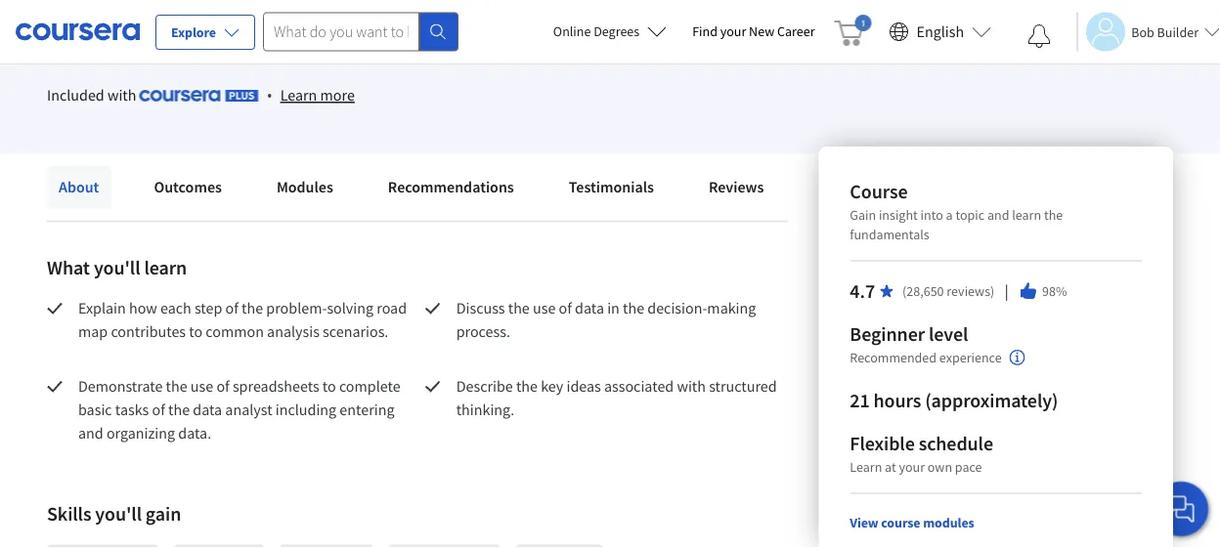 Task type: describe. For each thing, give the bounding box(es) containing it.
learn more link
[[280, 83, 355, 107]]

explain how each step of the problem-solving road map contributes to common analysis scenarios.
[[78, 299, 410, 342]]

each
[[160, 299, 191, 318]]

data inside the demonstrate the use of spreadsheets to complete basic tasks of the data analyst including entering and organizing data.
[[193, 401, 222, 420]]

coursera plus image
[[140, 90, 259, 102]]

analyst
[[225, 401, 272, 420]]

hours
[[874, 389, 922, 413]]

level
[[929, 322, 969, 347]]

the inside course gain insight into a topic and learn the fundamentals
[[1045, 206, 1063, 224]]

reviews link
[[697, 166, 776, 209]]

road
[[377, 299, 407, 318]]

scenarios.
[[323, 322, 389, 342]]

What do you want to learn? text field
[[263, 12, 420, 51]]

view
[[850, 514, 879, 532]]

view course modules
[[850, 514, 975, 532]]

recommended experience
[[850, 350, 1002, 367]]

find
[[693, 22, 718, 40]]

topic
[[956, 206, 985, 224]]

builder
[[1158, 23, 1199, 41]]

21 hours (approximately)
[[850, 389, 1059, 413]]

872,412 already enrolled
[[47, 15, 211, 34]]

0 horizontal spatial your
[[721, 22, 747, 40]]

entering
[[340, 401, 395, 420]]

you'll for what
[[94, 255, 140, 280]]

spreadsheets
[[233, 377, 319, 397]]

4.7
[[850, 279, 875, 304]]

flexible schedule learn at your own pace
[[850, 432, 994, 476]]

flexible
[[850, 432, 915, 456]]

you'll for skills
[[95, 502, 142, 526]]

bob
[[1132, 23, 1155, 41]]

and inside the demonstrate the use of spreadsheets to complete basic tasks of the data analyst including entering and organizing data.
[[78, 424, 103, 444]]

experience
[[940, 350, 1002, 367]]

recommended
[[850, 350, 937, 367]]

learn inside • learn more
[[280, 86, 317, 105]]

including
[[276, 401, 337, 420]]

872,412
[[47, 15, 101, 34]]

about link
[[47, 166, 111, 209]]

recommendations
[[388, 178, 514, 197]]

organizing
[[107, 424, 175, 444]]

online degrees button
[[538, 10, 683, 53]]

the inside explain how each step of the problem-solving road map contributes to common analysis scenarios.
[[242, 299, 263, 318]]

describe the key ideas associated with structured thinking.
[[456, 377, 780, 420]]

complete
[[339, 377, 401, 397]]

about
[[59, 178, 99, 197]]

analysis
[[267, 322, 320, 342]]

at
[[885, 459, 897, 476]]

modules
[[277, 178, 333, 197]]

step
[[195, 299, 222, 318]]

pace
[[955, 459, 983, 476]]

career
[[778, 22, 815, 40]]

course
[[850, 179, 908, 204]]

reviews)
[[947, 283, 995, 300]]

how
[[129, 299, 157, 318]]

the inside describe the key ideas associated with structured thinking.
[[516, 377, 538, 397]]

skills you'll gain
[[47, 502, 181, 526]]

contributes
[[111, 322, 186, 342]]

online degrees
[[553, 22, 640, 40]]

of inside explain how each step of the problem-solving road map contributes to common analysis scenarios.
[[225, 299, 239, 318]]

english
[[917, 22, 965, 42]]

with inside describe the key ideas associated with structured thinking.
[[677, 377, 706, 397]]

problem-
[[266, 299, 327, 318]]

(approximately)
[[925, 389, 1059, 413]]

98%
[[1043, 283, 1068, 300]]

data.
[[178, 424, 211, 444]]

use for data
[[533, 299, 556, 318]]

use for spreadsheets
[[191, 377, 213, 397]]

ideas
[[567, 377, 601, 397]]

chat with us image
[[1166, 494, 1197, 525]]

view course modules link
[[850, 514, 975, 532]]

outcomes link
[[142, 166, 234, 209]]

gain
[[850, 206, 877, 224]]

(28,650
[[903, 283, 944, 300]]

of up the analyst
[[217, 377, 230, 397]]

online
[[553, 22, 591, 40]]

of right tasks
[[152, 401, 165, 420]]

process.
[[456, 322, 510, 342]]

testimonials link
[[557, 166, 666, 209]]

discuss
[[456, 299, 505, 318]]

english button
[[882, 0, 1000, 64]]

associated
[[604, 377, 674, 397]]



Task type: vqa. For each thing, say whether or not it's contained in the screenshot.
5
no



Task type: locate. For each thing, give the bounding box(es) containing it.
learn inside flexible schedule learn at your own pace
[[850, 459, 883, 476]]

1 vertical spatial with
[[677, 377, 706, 397]]

with left structured
[[677, 377, 706, 397]]

you'll left gain
[[95, 502, 142, 526]]

you'll
[[94, 255, 140, 280], [95, 502, 142, 526]]

0 vertical spatial use
[[533, 299, 556, 318]]

data
[[575, 299, 604, 318], [193, 401, 222, 420]]

learn right topic
[[1013, 206, 1042, 224]]

1 vertical spatial and
[[78, 424, 103, 444]]

information about difficulty level pre-requisites. image
[[1010, 350, 1026, 366]]

learn
[[1013, 206, 1042, 224], [144, 255, 187, 280]]

learn right •
[[280, 86, 317, 105]]

more
[[320, 86, 355, 105]]

data left in
[[575, 299, 604, 318]]

and right topic
[[988, 206, 1010, 224]]

explain
[[78, 299, 126, 318]]

demonstrate
[[78, 377, 163, 397]]

0 horizontal spatial and
[[78, 424, 103, 444]]

use inside the demonstrate the use of spreadsheets to complete basic tasks of the data analyst including entering and organizing data.
[[191, 377, 213, 397]]

common
[[206, 322, 264, 342]]

included with
[[47, 85, 140, 105]]

0 horizontal spatial with
[[108, 85, 136, 105]]

what you'll learn
[[47, 255, 187, 280]]

data inside discuss the use of data in the decision-making process.
[[575, 299, 604, 318]]

own
[[928, 459, 953, 476]]

explore button
[[156, 15, 255, 50]]

course
[[882, 514, 921, 532]]

you'll up 'explain'
[[94, 255, 140, 280]]

a
[[946, 206, 953, 224]]

thinking.
[[456, 401, 515, 420]]

1 vertical spatial data
[[193, 401, 222, 420]]

and inside course gain insight into a topic and learn the fundamentals
[[988, 206, 1010, 224]]

1 horizontal spatial with
[[677, 377, 706, 397]]

bob builder
[[1132, 23, 1199, 41]]

new
[[749, 22, 775, 40]]

modules link
[[265, 166, 345, 209]]

in
[[608, 299, 620, 318]]

learn inside course gain insight into a topic and learn the fundamentals
[[1013, 206, 1042, 224]]

1 horizontal spatial data
[[575, 299, 604, 318]]

1 horizontal spatial use
[[533, 299, 556, 318]]

to inside explain how each step of the problem-solving road map contributes to common analysis scenarios.
[[189, 322, 203, 342]]

of left in
[[559, 299, 572, 318]]

tasks
[[115, 401, 149, 420]]

0 vertical spatial you'll
[[94, 255, 140, 280]]

|
[[1003, 281, 1011, 302]]

basic
[[78, 401, 112, 420]]

0 vertical spatial with
[[108, 85, 136, 105]]

use inside discuss the use of data in the decision-making process.
[[533, 299, 556, 318]]

learn up each on the left of page
[[144, 255, 187, 280]]

outcomes
[[154, 178, 222, 197]]

•
[[267, 84, 273, 105]]

use
[[533, 299, 556, 318], [191, 377, 213, 397]]

beginner
[[850, 322, 925, 347]]

what
[[47, 255, 90, 280]]

use right discuss
[[533, 299, 556, 318]]

degrees
[[594, 22, 640, 40]]

of inside discuss the use of data in the decision-making process.
[[559, 299, 572, 318]]

demonstrate the use of spreadsheets to complete basic tasks of the data analyst including entering and organizing data.
[[78, 377, 404, 444]]

0 vertical spatial learn
[[280, 86, 317, 105]]

your inside flexible schedule learn at your own pace
[[899, 459, 925, 476]]

to
[[189, 322, 203, 342], [323, 377, 336, 397]]

making
[[708, 299, 756, 318]]

find your new career
[[693, 22, 815, 40]]

of
[[225, 299, 239, 318], [559, 299, 572, 318], [217, 377, 230, 397], [152, 401, 165, 420]]

show notifications image
[[1028, 24, 1052, 48]]

0 vertical spatial data
[[575, 299, 604, 318]]

learn left at
[[850, 459, 883, 476]]

beginner level
[[850, 322, 969, 347]]

0 vertical spatial learn
[[1013, 206, 1042, 224]]

of right step
[[225, 299, 239, 318]]

structured
[[709, 377, 777, 397]]

1 horizontal spatial your
[[899, 459, 925, 476]]

0 vertical spatial and
[[988, 206, 1010, 224]]

0 horizontal spatial data
[[193, 401, 222, 420]]

key
[[541, 377, 564, 397]]

and
[[988, 206, 1010, 224], [78, 424, 103, 444]]

your right the find
[[721, 22, 747, 40]]

1 vertical spatial your
[[899, 459, 925, 476]]

and down basic
[[78, 424, 103, 444]]

21
[[850, 389, 870, 413]]

with
[[108, 85, 136, 105], [677, 377, 706, 397]]

(28,650 reviews) |
[[903, 281, 1011, 302]]

recommendations link
[[376, 166, 526, 209]]

data up the data.
[[193, 401, 222, 420]]

testimonials
[[569, 178, 654, 197]]

skills
[[47, 502, 91, 526]]

to inside the demonstrate the use of spreadsheets to complete basic tasks of the data analyst including entering and organizing data.
[[323, 377, 336, 397]]

• learn more
[[267, 84, 355, 105]]

your
[[721, 22, 747, 40], [899, 459, 925, 476]]

1 horizontal spatial learn
[[1013, 206, 1042, 224]]

0 horizontal spatial learn
[[280, 86, 317, 105]]

1 vertical spatial to
[[323, 377, 336, 397]]

1 vertical spatial learn
[[850, 459, 883, 476]]

modules
[[924, 514, 975, 532]]

1 horizontal spatial and
[[988, 206, 1010, 224]]

1 vertical spatial learn
[[144, 255, 187, 280]]

0 vertical spatial to
[[189, 322, 203, 342]]

1 horizontal spatial learn
[[850, 459, 883, 476]]

1 vertical spatial use
[[191, 377, 213, 397]]

0 horizontal spatial to
[[189, 322, 203, 342]]

gain
[[146, 502, 181, 526]]

None search field
[[263, 12, 459, 51]]

discuss the use of data in the decision-making process.
[[456, 299, 760, 342]]

already
[[104, 15, 153, 34]]

with right included
[[108, 85, 136, 105]]

course gain insight into a topic and learn the fundamentals
[[850, 179, 1063, 244]]

decision-
[[648, 299, 708, 318]]

your right at
[[899, 459, 925, 476]]

map
[[78, 322, 108, 342]]

insight
[[879, 206, 918, 224]]

0 vertical spatial your
[[721, 22, 747, 40]]

1 vertical spatial you'll
[[95, 502, 142, 526]]

schedule
[[919, 432, 994, 456]]

coursera image
[[16, 16, 140, 47]]

0 horizontal spatial learn
[[144, 255, 187, 280]]

use up the data.
[[191, 377, 213, 397]]

0 horizontal spatial use
[[191, 377, 213, 397]]

to up including
[[323, 377, 336, 397]]

bob builder button
[[1077, 12, 1221, 51]]

reviews
[[709, 178, 764, 197]]

learn
[[280, 86, 317, 105], [850, 459, 883, 476]]

shopping cart: 1 item image
[[835, 15, 872, 46]]

to down step
[[189, 322, 203, 342]]

fundamentals
[[850, 226, 930, 244]]

describe
[[456, 377, 513, 397]]

1 horizontal spatial to
[[323, 377, 336, 397]]

into
[[921, 206, 944, 224]]



